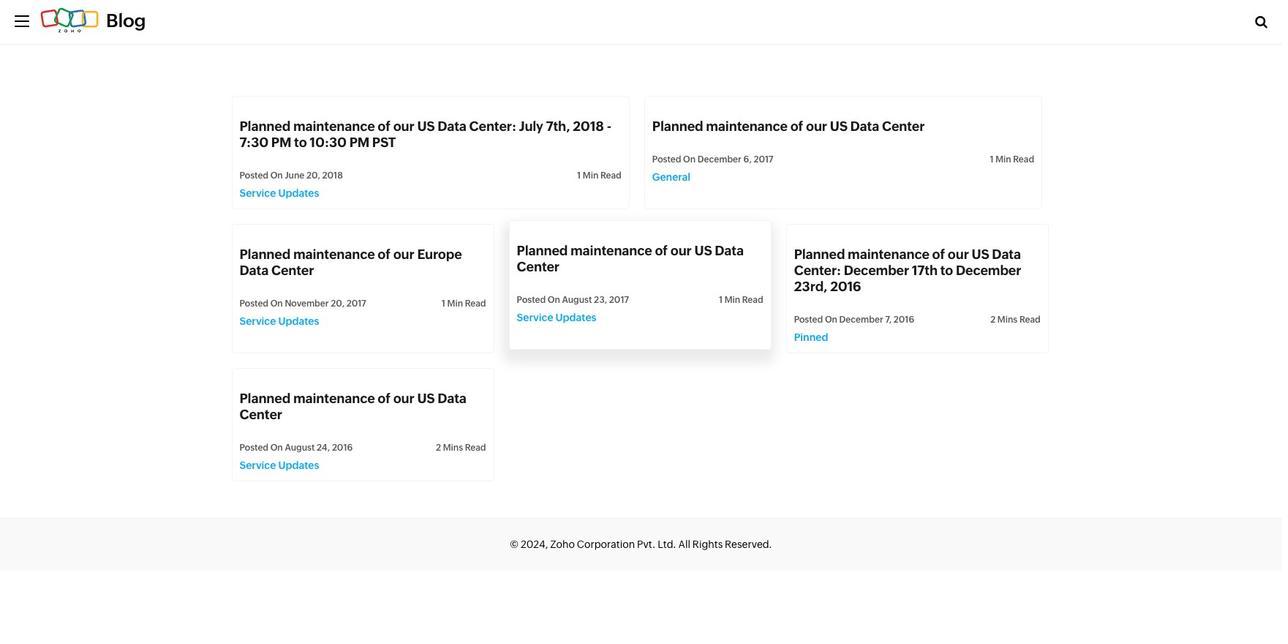 Task type: describe. For each thing, give the bounding box(es) containing it.
planned maintenance of our us data center link for posted on august 23, 2017
[[517, 243, 744, 275]]

on for december 6, 2017
[[684, 154, 696, 165]]

august for august 24, 2016
[[285, 443, 315, 453]]

our for august 23, 2017
[[671, 243, 692, 258]]

to inside the planned maintenance of our us data center: july 7th, 2018 - 7:30 pm to 10:30 pm pst
[[294, 135, 307, 150]]

reserved.
[[725, 539, 773, 551]]

service updates link for november 20, 2017
[[240, 316, 319, 327]]

service updates for august 24, 2016
[[240, 460, 319, 472]]

posted on november 20, 2017
[[240, 299, 366, 309]]

on for august 23, 2017
[[548, 295, 561, 305]]

service for posted on june 20, 2018
[[240, 187, 276, 199]]

service updates for november 20, 2017
[[240, 316, 319, 327]]

posted on december 7, 2016
[[795, 315, 915, 325]]

of for posted on august 23, 2017
[[655, 243, 668, 258]]

2017 for posted on august 23, 2017
[[610, 295, 629, 305]]

2 pm from the left
[[350, 135, 370, 150]]

2 mins read for planned maintenance of our us data center: december 17th to december 23rd, 2016
[[991, 315, 1041, 325]]

2018 inside the planned maintenance of our us data center: july 7th, 2018 - 7:30 pm to 10:30 pm pst
[[573, 119, 604, 134]]

blog link
[[40, 10, 146, 31]]

our for june 20, 2018
[[393, 119, 415, 134]]

-
[[607, 119, 612, 134]]

read for posted on december 6, 2017
[[1014, 154, 1035, 165]]

center: for july
[[470, 119, 517, 134]]

min for august 23, 2017
[[725, 295, 741, 305]]

planned for august 24, 2016
[[240, 391, 291, 406]]

mins for planned maintenance of our us data center
[[443, 443, 463, 453]]

planned maintenance of our us data center for posted on august 23, 2017
[[517, 243, 744, 275]]

us for august 23, 2017
[[695, 243, 712, 258]]

data for posted on august 24, 2016
[[438, 391, 467, 406]]

data for posted on december 6, 2017
[[851, 119, 880, 134]]

20, for planned maintenance of our us data center: july 7th, 2018 - 7:30 pm to 10:30 pm pst
[[307, 171, 320, 181]]

of for posted on june 20, 2018
[[378, 119, 391, 134]]

planned for august 23, 2017
[[517, 243, 568, 258]]

us for december 6, 2017
[[830, 119, 848, 134]]

our for august 24, 2016
[[393, 391, 415, 406]]

june
[[285, 171, 305, 181]]

read for posted on june 20, 2018
[[601, 171, 622, 181]]

planned maintenance of our us data center: december 17th to december 23rd, 2016
[[795, 247, 1022, 294]]

planned for november 20, 2017
[[240, 247, 291, 262]]

planned for june 20, 2018
[[240, 119, 291, 134]]

maintenance for november 20, 2017
[[293, 247, 375, 262]]

2016 inside the planned maintenance of our us data center: december 17th to december 23rd, 2016
[[831, 279, 862, 294]]

2016 for planned maintenance of our us data center: december 17th to december 23rd, 2016
[[894, 315, 915, 325]]

planned maintenance of our us data center link for posted on december 6, 2017
[[653, 119, 925, 134]]

posted on august 24, 2016
[[240, 443, 353, 453]]

1 for posted on august 23, 2017
[[719, 295, 723, 305]]

pst
[[372, 135, 396, 150]]

read for posted on august 24, 2016
[[465, 443, 486, 453]]

24,
[[317, 443, 330, 453]]

center: for december
[[795, 263, 842, 278]]

of for posted on december 7, 2016
[[933, 247, 946, 262]]

planned maintenance of our us data center: december 17th to december 23rd, 2016 link
[[795, 247, 1022, 294]]

search image
[[1256, 15, 1268, 29]]

november
[[285, 299, 329, 309]]

updates for november 20, 2017
[[278, 316, 319, 327]]

center for december 6, 2017
[[883, 119, 925, 134]]

ltd.
[[658, 539, 677, 551]]

december left the 6,
[[698, 154, 742, 165]]

zoho
[[551, 539, 575, 551]]

2 for planned maintenance of our us data center: december 17th to december 23rd, 2016
[[991, 315, 996, 325]]

0 horizontal spatial 2018
[[322, 171, 343, 181]]

©
[[510, 539, 519, 551]]

updates for august 23, 2017
[[556, 312, 597, 324]]

data for posted on december 7, 2016
[[993, 247, 1022, 262]]

service updates link for june 20, 2018
[[240, 187, 319, 199]]

service updates for august 23, 2017
[[517, 312, 597, 324]]

7,
[[886, 315, 892, 325]]

1 pm from the left
[[271, 135, 292, 150]]

december right 17th
[[957, 263, 1022, 278]]

17th
[[913, 263, 938, 278]]

of for posted on december 6, 2017
[[791, 119, 804, 134]]

planned maintenance of our us data center for posted on december 6, 2017
[[653, 119, 925, 134]]

on for august 24, 2016
[[271, 443, 283, 453]]

data for posted on june 20, 2018
[[438, 119, 467, 134]]

all
[[679, 539, 691, 551]]

maintenance for august 24, 2016
[[293, 391, 375, 406]]

service for posted on august 24, 2016
[[240, 460, 276, 472]]

updates for august 24, 2016
[[278, 460, 319, 472]]

rights
[[693, 539, 723, 551]]

posted for posted on june 20, 2018
[[240, 171, 269, 181]]

2017 for posted on december 6, 2017
[[754, 154, 774, 165]]

center for august 23, 2017
[[517, 259, 560, 275]]

23rd,
[[795, 279, 828, 294]]

posted on december 6, 2017
[[653, 154, 774, 165]]

blog banner
[[0, 0, 1283, 45]]

general
[[653, 171, 691, 183]]



Task type: vqa. For each thing, say whether or not it's contained in the screenshot.


Task type: locate. For each thing, give the bounding box(es) containing it.
updates down 'posted on november 20, 2017' at the top of page
[[278, 316, 319, 327]]

1 horizontal spatial pm
[[350, 135, 370, 150]]

service down the posted on august 23, 2017 at the top left
[[517, 312, 554, 324]]

min
[[996, 154, 1012, 165], [583, 171, 599, 181], [725, 295, 741, 305], [448, 299, 463, 309]]

maintenance for august 23, 2017
[[571, 243, 653, 258]]

read
[[1014, 154, 1035, 165], [601, 171, 622, 181], [743, 295, 764, 305], [465, 299, 486, 309], [1020, 315, 1041, 325], [465, 443, 486, 453]]

1 horizontal spatial 2018
[[573, 119, 604, 134]]

planned maintenance of our us data center link
[[653, 119, 925, 134], [517, 243, 744, 275], [240, 391, 467, 422]]

planned inside planned maintenance of our europe data center
[[240, 247, 291, 262]]

maintenance for june 20, 2018
[[293, 119, 375, 134]]

20,
[[307, 171, 320, 181], [331, 299, 345, 309]]

2017
[[754, 154, 774, 165], [610, 295, 629, 305], [347, 299, 366, 309]]

service down posted on august 24, 2016
[[240, 460, 276, 472]]

planned maintenance of our europe data center
[[240, 247, 462, 278]]

on for june 20, 2018
[[271, 171, 283, 181]]

1 vertical spatial 2018
[[322, 171, 343, 181]]

1 vertical spatial 2
[[436, 443, 441, 453]]

2 horizontal spatial 2017
[[754, 154, 774, 165]]

1 for posted on november 20, 2017
[[442, 299, 446, 309]]

1 for posted on june 20, 2018
[[578, 171, 581, 181]]

august left the 23,
[[562, 295, 592, 305]]

1 min read for december 6, 2017
[[991, 154, 1035, 165]]

planned maintenance of our us data center link up the 23,
[[517, 243, 744, 275]]

maintenance up the 6,
[[706, 119, 788, 134]]

posted left november
[[240, 299, 269, 309]]

service for posted on november 20, 2017
[[240, 316, 276, 327]]

planned up 'posted on november 20, 2017' at the top of page
[[240, 247, 291, 262]]

pm left pst
[[350, 135, 370, 150]]

2018 down the 10:30 at the top of the page
[[322, 171, 343, 181]]

2016
[[831, 279, 862, 294], [894, 315, 915, 325], [332, 443, 353, 453]]

center inside planned maintenance of our europe data center
[[271, 263, 314, 278]]

7th,
[[546, 119, 570, 134]]

posted for posted on august 24, 2016
[[240, 443, 269, 453]]

2 for planned maintenance of our us data center
[[436, 443, 441, 453]]

service updates for june 20, 2018
[[240, 187, 319, 199]]

december left 17th
[[844, 263, 910, 278]]

1 horizontal spatial to
[[941, 263, 954, 278]]

planned maintenance of our us data center
[[653, 119, 925, 134], [517, 243, 744, 275], [240, 391, 467, 422]]

on left the 23,
[[548, 295, 561, 305]]

europe
[[417, 247, 462, 262]]

0 vertical spatial 2
[[991, 315, 996, 325]]

our inside planned maintenance of our europe data center
[[393, 247, 415, 262]]

of for posted on august 24, 2016
[[378, 391, 391, 406]]

6,
[[744, 154, 752, 165]]

service down "posted on june 20, 2018"
[[240, 187, 276, 199]]

data
[[438, 119, 467, 134], [851, 119, 880, 134], [715, 243, 744, 258], [993, 247, 1022, 262], [240, 263, 269, 278], [438, 391, 467, 406]]

0 vertical spatial august
[[562, 295, 592, 305]]

posted for posted on august 23, 2017
[[517, 295, 546, 305]]

us for june 20, 2018
[[417, 119, 435, 134]]

us
[[417, 119, 435, 134], [830, 119, 848, 134], [695, 243, 712, 258], [972, 247, 990, 262], [417, 391, 435, 406]]

planned maintenance of our us data center: july 7th, 2018 - 7:30 pm to 10:30 pm pst link
[[240, 119, 612, 150]]

of inside planned maintenance of our europe data center
[[378, 247, 391, 262]]

2 horizontal spatial 2016
[[894, 315, 915, 325]]

maintenance
[[293, 119, 375, 134], [706, 119, 788, 134], [571, 243, 653, 258], [293, 247, 375, 262], [848, 247, 930, 262], [293, 391, 375, 406]]

maintenance inside planned maintenance of our europe data center
[[293, 247, 375, 262]]

maintenance up the 10:30 at the top of the page
[[293, 119, 375, 134]]

december left 7,
[[840, 315, 884, 325]]

0 vertical spatial center:
[[470, 119, 517, 134]]

posted up pinned
[[795, 315, 824, 325]]

1
[[991, 154, 994, 165], [578, 171, 581, 181], [719, 295, 723, 305], [442, 299, 446, 309]]

0 horizontal spatial pm
[[271, 135, 292, 150]]

service updates down 'posted on november 20, 2017' at the top of page
[[240, 316, 319, 327]]

posted on august 23, 2017
[[517, 295, 629, 305]]

0 horizontal spatial mins
[[443, 443, 463, 453]]

planned maintenance of our us data center link for posted on august 24, 2016
[[240, 391, 467, 422]]

posted left the 23,
[[517, 295, 546, 305]]

us inside the planned maintenance of our us data center: december 17th to december 23rd, 2016
[[972, 247, 990, 262]]

of inside the planned maintenance of our us data center: december 17th to december 23rd, 2016
[[933, 247, 946, 262]]

posted for posted on december 6, 2017
[[653, 154, 682, 165]]

2017 right the 23,
[[610, 295, 629, 305]]

2018
[[573, 119, 604, 134], [322, 171, 343, 181]]

center: up 23rd,
[[795, 263, 842, 278]]

20, right the june
[[307, 171, 320, 181]]

on for november 20, 2017
[[271, 299, 283, 309]]

posted left 24,
[[240, 443, 269, 453]]

service
[[240, 187, 276, 199], [517, 312, 554, 324], [240, 316, 276, 327], [240, 460, 276, 472]]

0 vertical spatial 20,
[[307, 171, 320, 181]]

center for november 20, 2017
[[271, 263, 314, 278]]

planned for december 7, 2016
[[795, 247, 846, 262]]

december
[[698, 154, 742, 165], [844, 263, 910, 278], [957, 263, 1022, 278], [840, 315, 884, 325]]

to left the 10:30 at the top of the page
[[294, 135, 307, 150]]

our inside the planned maintenance of our us data center: july 7th, 2018 - 7:30 pm to 10:30 pm pst
[[393, 119, 415, 134]]

min for june 20, 2018
[[583, 171, 599, 181]]

us inside the planned maintenance of our us data center: july 7th, 2018 - 7:30 pm to 10:30 pm pst
[[417, 119, 435, 134]]

on
[[684, 154, 696, 165], [271, 171, 283, 181], [548, 295, 561, 305], [271, 299, 283, 309], [825, 315, 838, 325], [271, 443, 283, 453]]

center: left the july
[[470, 119, 517, 134]]

10:30
[[310, 135, 347, 150]]

of
[[378, 119, 391, 134], [791, 119, 804, 134], [655, 243, 668, 258], [378, 247, 391, 262], [933, 247, 946, 262], [378, 391, 391, 406]]

planned up posted on december 6, 2017
[[653, 119, 704, 134]]

maintenance for december 6, 2017
[[706, 119, 788, 134]]

on left 24,
[[271, 443, 283, 453]]

posted on june 20, 2018
[[240, 171, 343, 181]]

2016 right 7,
[[894, 315, 915, 325]]

1 horizontal spatial 2017
[[610, 295, 629, 305]]

general link
[[653, 171, 691, 183]]

1 vertical spatial 2 mins read
[[436, 443, 486, 453]]

planned inside the planned maintenance of our us data center: december 17th to december 23rd, 2016
[[795, 247, 846, 262]]

service for posted on august 23, 2017
[[517, 312, 554, 324]]

© 2024, zoho corporation pvt. ltd. all rights reserved.
[[510, 539, 773, 551]]

on for december 7, 2016
[[825, 315, 838, 325]]

center: inside the planned maintenance of our us data center: july 7th, 2018 - 7:30 pm to 10:30 pm pst
[[470, 119, 517, 134]]

1 vertical spatial center:
[[795, 263, 842, 278]]

planned maintenance of our us data center up the 23,
[[517, 243, 744, 275]]

us for december 7, 2016
[[972, 247, 990, 262]]

2 vertical spatial 2016
[[332, 443, 353, 453]]

20, right november
[[331, 299, 345, 309]]

0 vertical spatial to
[[294, 135, 307, 150]]

service updates link for august 23, 2017
[[517, 312, 597, 324]]

1 min read
[[991, 154, 1035, 165], [578, 171, 622, 181], [719, 295, 764, 305], [442, 299, 486, 309]]

our
[[393, 119, 415, 134], [807, 119, 828, 134], [671, 243, 692, 258], [393, 247, 415, 262], [948, 247, 970, 262], [393, 391, 415, 406]]

on up pinned
[[825, 315, 838, 325]]

data for posted on november 20, 2017
[[240, 263, 269, 278]]

on up general
[[684, 154, 696, 165]]

corporation
[[577, 539, 635, 551]]

mins for planned maintenance of our us data center: december 17th to december 23rd, 2016
[[998, 315, 1018, 325]]

our for december 6, 2017
[[807, 119, 828, 134]]

pvt.
[[637, 539, 656, 551]]

planned maintenance of our us data center up 24,
[[240, 391, 467, 422]]

service updates down posted on august 24, 2016
[[240, 460, 319, 472]]

2024,
[[521, 539, 549, 551]]

0 horizontal spatial 2017
[[347, 299, 366, 309]]

service updates link for august 24, 2016
[[240, 460, 319, 472]]

0 horizontal spatial center:
[[470, 119, 517, 134]]

updates down posted on august 24, 2016
[[278, 460, 319, 472]]

planned for december 6, 2017
[[653, 119, 704, 134]]

0 horizontal spatial 2 mins read
[[436, 443, 486, 453]]

posted up general
[[653, 154, 682, 165]]

1 horizontal spatial 20,
[[331, 299, 345, 309]]

1 vertical spatial planned maintenance of our us data center link
[[517, 243, 744, 275]]

maintenance up the 23,
[[571, 243, 653, 258]]

0 vertical spatial 2018
[[573, 119, 604, 134]]

to
[[294, 135, 307, 150], [941, 263, 954, 278]]

1 horizontal spatial 2
[[991, 315, 996, 325]]

20, for planned maintenance of our europe data center
[[331, 299, 345, 309]]

july
[[519, 119, 544, 134]]

posted for posted on november 20, 2017
[[240, 299, 269, 309]]

2 mins read for planned maintenance of our us data center
[[436, 443, 486, 453]]

1 vertical spatial 20,
[[331, 299, 345, 309]]

pinned
[[795, 332, 829, 343]]

7:30
[[240, 135, 269, 150]]

1 vertical spatial planned maintenance of our us data center
[[517, 243, 744, 275]]

data inside the planned maintenance of our us data center: july 7th, 2018 - 7:30 pm to 10:30 pm pst
[[438, 119, 467, 134]]

0 vertical spatial planned maintenance of our us data center
[[653, 119, 925, 134]]

1 horizontal spatial 2 mins read
[[991, 315, 1041, 325]]

us for august 24, 2016
[[417, 391, 435, 406]]

of for posted on november 20, 2017
[[378, 247, 391, 262]]

1 horizontal spatial center:
[[795, 263, 842, 278]]

0 horizontal spatial 20,
[[307, 171, 320, 181]]

0 horizontal spatial 2016
[[332, 443, 353, 453]]

1 min read for june 20, 2018
[[578, 171, 622, 181]]

updates for june 20, 2018
[[278, 187, 319, 199]]

service updates link down "posted on june 20, 2018"
[[240, 187, 319, 199]]

service updates
[[240, 187, 319, 199], [517, 312, 597, 324], [240, 316, 319, 327], [240, 460, 319, 472]]

maintenance up 17th
[[848, 247, 930, 262]]

data inside planned maintenance of our europe data center
[[240, 263, 269, 278]]

august left 24,
[[285, 443, 315, 453]]

min for november 20, 2017
[[448, 299, 463, 309]]

2 mins read
[[991, 315, 1041, 325], [436, 443, 486, 453]]

on left november
[[271, 299, 283, 309]]

2018 left -
[[573, 119, 604, 134]]

1 horizontal spatial august
[[562, 295, 592, 305]]

0 horizontal spatial 2
[[436, 443, 441, 453]]

august for august 23, 2017
[[562, 295, 592, 305]]

service updates down "posted on june 20, 2018"
[[240, 187, 319, 199]]

2017 for posted on november 20, 2017
[[347, 299, 366, 309]]

maintenance inside the planned maintenance of our us data center: july 7th, 2018 - 7:30 pm to 10:30 pm pst
[[293, 119, 375, 134]]

0 vertical spatial planned maintenance of our us data center link
[[653, 119, 925, 134]]

maintenance for december 7, 2016
[[848, 247, 930, 262]]

service down 'posted on november 20, 2017' at the top of page
[[240, 316, 276, 327]]

1 horizontal spatial 2016
[[831, 279, 862, 294]]

data inside the planned maintenance of our us data center: december 17th to december 23rd, 2016
[[993, 247, 1022, 262]]

planned up posted on august 24, 2016
[[240, 391, 291, 406]]

august
[[562, 295, 592, 305], [285, 443, 315, 453]]

planned maintenance of our us data center for posted on august 24, 2016
[[240, 391, 467, 422]]

23,
[[594, 295, 608, 305]]

2016 for planned maintenance of our us data center
[[332, 443, 353, 453]]

service updates link down the posted on august 23, 2017 at the top left
[[517, 312, 597, 324]]

2016 up posted on december 7, 2016
[[831, 279, 862, 294]]

posted for posted on december 7, 2016
[[795, 315, 824, 325]]

posted down '7:30'
[[240, 171, 269, 181]]

pinned link
[[795, 332, 829, 343]]

our for november 20, 2017
[[393, 247, 415, 262]]

posted
[[653, 154, 682, 165], [240, 171, 269, 181], [517, 295, 546, 305], [240, 299, 269, 309], [795, 315, 824, 325], [240, 443, 269, 453]]

2 vertical spatial planned maintenance of our us data center link
[[240, 391, 467, 422]]

read for posted on august 23, 2017
[[743, 295, 764, 305]]

service updates link down 'posted on november 20, 2017' at the top of page
[[240, 316, 319, 327]]

planned maintenance of our us data center link up 24,
[[240, 391, 467, 422]]

maintenance inside the planned maintenance of our us data center: december 17th to december 23rd, 2016
[[848, 247, 930, 262]]

blog
[[106, 10, 146, 31]]

1 vertical spatial mins
[[443, 443, 463, 453]]

planned maintenance of our us data center link up the 6,
[[653, 119, 925, 134]]

0 vertical spatial 2 mins read
[[991, 315, 1041, 325]]

planned maintenance of our us data center up the 6,
[[653, 119, 925, 134]]

mins
[[998, 315, 1018, 325], [443, 443, 463, 453]]

updates down the posted on august 23, 2017 at the top left
[[556, 312, 597, 324]]

to right 17th
[[941, 263, 954, 278]]

center for august 24, 2016
[[240, 407, 282, 422]]

service updates link down posted on august 24, 2016
[[240, 460, 319, 472]]

1 vertical spatial to
[[941, 263, 954, 278]]

0 horizontal spatial august
[[285, 443, 315, 453]]

1 for posted on december 6, 2017
[[991, 154, 994, 165]]

1 vertical spatial 2016
[[894, 315, 915, 325]]

0 vertical spatial mins
[[998, 315, 1018, 325]]

planned maintenance of our us data center: july 7th, 2018 - 7:30 pm to 10:30 pm pst
[[240, 119, 612, 150]]

planned up the posted on august 23, 2017 at the top left
[[517, 243, 568, 258]]

2 vertical spatial planned maintenance of our us data center
[[240, 391, 467, 422]]

our inside the planned maintenance of our us data center: december 17th to december 23rd, 2016
[[948, 247, 970, 262]]

0 vertical spatial 2016
[[831, 279, 862, 294]]

1 vertical spatial august
[[285, 443, 315, 453]]

2
[[991, 315, 996, 325], [436, 443, 441, 453]]

planned up 23rd,
[[795, 247, 846, 262]]

pm right '7:30'
[[271, 135, 292, 150]]

read for posted on november 20, 2017
[[465, 299, 486, 309]]

read for posted on december 7, 2016
[[1020, 315, 1041, 325]]

planned
[[240, 119, 291, 134], [653, 119, 704, 134], [517, 243, 568, 258], [240, 247, 291, 262], [795, 247, 846, 262], [240, 391, 291, 406]]

planned inside the planned maintenance of our us data center: july 7th, 2018 - 7:30 pm to 10:30 pm pst
[[240, 119, 291, 134]]

2016 right 24,
[[332, 443, 353, 453]]

on left the june
[[271, 171, 283, 181]]

our for december 7, 2016
[[948, 247, 970, 262]]

1 min read for august 23, 2017
[[719, 295, 764, 305]]

center:
[[470, 119, 517, 134], [795, 263, 842, 278]]

updates down the june
[[278, 187, 319, 199]]

planned up '7:30'
[[240, 119, 291, 134]]

service updates down the posted on august 23, 2017 at the top left
[[517, 312, 597, 324]]

maintenance up 24,
[[293, 391, 375, 406]]

center
[[883, 119, 925, 134], [517, 259, 560, 275], [271, 263, 314, 278], [240, 407, 282, 422]]

service updates link
[[240, 187, 319, 199], [517, 312, 597, 324], [240, 316, 319, 327], [240, 460, 319, 472]]

2017 down planned maintenance of our europe data center link
[[347, 299, 366, 309]]

of inside the planned maintenance of our us data center: july 7th, 2018 - 7:30 pm to 10:30 pm pst
[[378, 119, 391, 134]]

center: inside the planned maintenance of our us data center: december 17th to december 23rd, 2016
[[795, 263, 842, 278]]

1 min read for november 20, 2017
[[442, 299, 486, 309]]

1 horizontal spatial mins
[[998, 315, 1018, 325]]

0 horizontal spatial to
[[294, 135, 307, 150]]

2017 right the 6,
[[754, 154, 774, 165]]

data for posted on august 23, 2017
[[715, 243, 744, 258]]

maintenance up november
[[293, 247, 375, 262]]

updates
[[278, 187, 319, 199], [556, 312, 597, 324], [278, 316, 319, 327], [278, 460, 319, 472]]

to inside the planned maintenance of our us data center: december 17th to december 23rd, 2016
[[941, 263, 954, 278]]

pm
[[271, 135, 292, 150], [350, 135, 370, 150]]

min for december 6, 2017
[[996, 154, 1012, 165]]

planned maintenance of our europe data center link
[[240, 247, 462, 278]]



